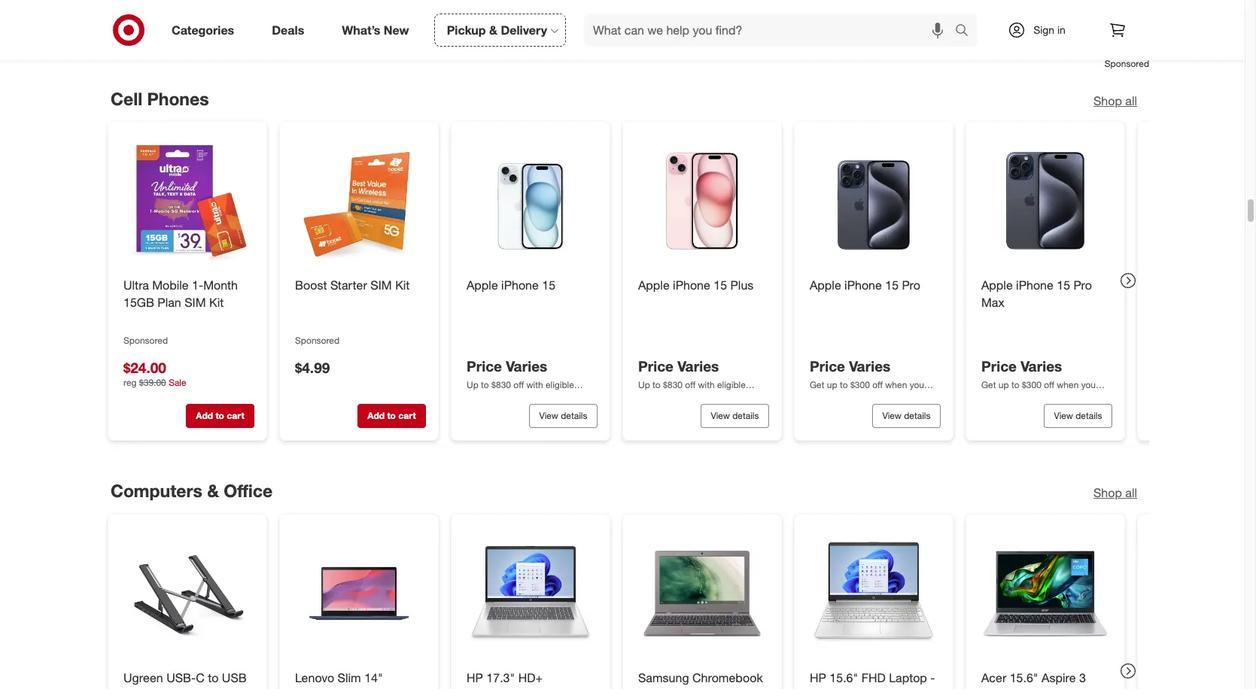 Task type: describe. For each thing, give the bounding box(es) containing it.
apple iphone 15
[[467, 278, 555, 293]]

pickup & delivery
[[447, 22, 547, 37]]

laptop inside hp 15.6" fhd laptop - amd ryzen 5 - 8g
[[889, 671, 927, 686]]

view details button for apple iphone 15 pro max
[[1044, 404, 1112, 428]]

shop all link for computers & office
[[1094, 485, 1137, 502]]

11.6"
[[656, 688, 685, 689]]

hp 17.3" hd+ touchscreen laptop link
[[467, 670, 595, 689]]

with for apple iphone 15 plus
[[698, 379, 715, 391]]

price for apple iphone 15 pro
[[810, 358, 845, 375]]

pickup & delivery link
[[434, 14, 566, 47]]

price for apple iphone 15
[[467, 358, 502, 375]]

hp 15.6" fhd laptop - amd ryzen 5 - 8g
[[810, 671, 937, 689]]

to inside ugreen usb-c to usb 3.0, hdmi, sd and t
[[208, 671, 219, 686]]

apple for apple iphone 15 pro
[[810, 278, 841, 293]]

when for apple iphone 15 pro max
[[1057, 379, 1079, 391]]

apple iphone 15 pro max link
[[981, 277, 1109, 312]]

view details for apple iphone 15 pro max
[[1054, 410, 1102, 422]]

price for apple iphone 15 pro max
[[981, 358, 1017, 375]]

cart for ultra mobile 1-month 15gb plan sim kit
[[227, 410, 244, 422]]

sponsored for boost starter sim kit
[[295, 335, 340, 347]]

price varies get up to $300 off when you switch and buy for apple iphone 15 pro max
[[981, 358, 1096, 404]]

apple for apple iphone 15 plus
[[638, 278, 670, 293]]

buy for apple iphone 15 pro
[[856, 392, 871, 404]]

varies for apple iphone 15 pro max
[[1021, 358, 1062, 375]]

up to $830 off with eligible trade-in button for apple iphone 15 plus
[[638, 379, 769, 404]]

hp for hp 17.3" hd+ touchscreen laptop 
[[467, 671, 483, 686]]

hp for hp 15.6" fhd laptop - amd ryzen 5 - 8g
[[810, 671, 826, 686]]

$300 for apple iphone 15 pro
[[850, 379, 870, 391]]

view details for apple iphone 15 pro
[[882, 410, 931, 422]]

what's new
[[342, 22, 409, 37]]

What can we help you find? suggestions appear below search field
[[584, 14, 959, 47]]

iphone for apple iphone 15 pro max
[[1016, 278, 1054, 293]]

cell phones
[[111, 88, 209, 109]]

search
[[948, 24, 985, 39]]

pro for apple iphone 15 pro
[[902, 278, 920, 293]]

search button
[[948, 14, 985, 50]]

$830 for apple iphone 15 plus
[[663, 379, 683, 391]]

apple for apple iphone 15
[[467, 278, 498, 293]]

lenovo
[[295, 671, 334, 686]]

amd
[[810, 688, 837, 689]]

price for apple iphone 15 plus
[[638, 358, 674, 375]]

varies for apple iphone 15 plus
[[678, 358, 719, 375]]

$24.00
[[123, 359, 166, 377]]

15 for apple iphone 15 pro max
[[1057, 278, 1070, 293]]

apple for apple iphone 15 pro max
[[981, 278, 1013, 293]]

sign
[[1033, 23, 1055, 36]]

apple iphone 15 pro link
[[810, 277, 938, 294]]

2 horizontal spatial sponsored
[[1105, 58, 1149, 69]]

& for pickup
[[489, 22, 497, 37]]

price varies up to $830 off with eligible trade-in for apple iphone 15
[[467, 358, 574, 404]]

2 off from the left
[[685, 379, 696, 391]]

plus
[[730, 278, 754, 293]]

apple iphone 15 pro max
[[981, 278, 1092, 310]]

starter
[[330, 278, 367, 293]]

switch for apple iphone 15 pro max
[[981, 392, 1007, 404]]

sale
[[169, 377, 186, 389]]

what's
[[342, 22, 380, 37]]

14"
[[364, 671, 383, 686]]

2 horizontal spatial in
[[1057, 23, 1066, 36]]

ugreen
[[123, 671, 163, 686]]

advertisement region
[[96, 0, 1149, 57]]

up for apple iphone 15 pro max
[[999, 379, 1009, 391]]

view details for apple iphone 15 plus
[[711, 410, 759, 422]]

ultra
[[123, 278, 149, 293]]

acer 15.6" aspire 3 laptop - intel core i3 
[[981, 671, 1107, 689]]

shop for cell phones
[[1094, 93, 1122, 108]]

sim inside the ultra mobile 1-month 15gb plan sim kit
[[185, 295, 206, 310]]

usb-
[[166, 671, 196, 686]]

up to $830 off with eligible trade-in button for apple iphone 15
[[467, 379, 598, 404]]

categories link
[[159, 14, 253, 47]]

shop all for computers & office
[[1094, 486, 1137, 501]]

$39.00
[[139, 377, 166, 389]]

4 off from the left
[[1044, 379, 1054, 391]]

sponsored for ultra mobile 1-month 15gb plan sim kit
[[123, 335, 168, 347]]

apple iphone 15 pro
[[810, 278, 920, 293]]

view details button for apple iphone 15 plus
[[701, 404, 769, 428]]

c
[[196, 671, 205, 686]]

hd+
[[518, 671, 543, 686]]

all for cell phones
[[1125, 93, 1137, 108]]

samsung chromebook 4 - 11.6" hd led 
[[638, 671, 763, 689]]

get for apple iphone 15 pro max
[[981, 379, 996, 391]]

hp 17.3" hd+ touchscreen laptop 
[[467, 671, 585, 689]]

view details button for apple iphone 15 pro
[[872, 404, 941, 428]]

hdmi,
[[147, 688, 180, 689]]

view details for apple iphone 15
[[539, 410, 587, 422]]

samsung
[[638, 671, 689, 686]]

trade- for apple iphone 15
[[467, 392, 491, 404]]

hp 15.6" fhd laptop - amd ryzen 5 - 8g link
[[810, 670, 938, 689]]

3
[[1079, 671, 1086, 686]]

office
[[224, 480, 273, 501]]

price varies up to $830 off with eligible trade-in for apple iphone 15 plus
[[638, 358, 746, 404]]

ultra mobile 1-month 15gb plan sim kit link
[[123, 277, 251, 312]]

month
[[203, 278, 238, 293]]

what's new link
[[329, 14, 428, 47]]

details for apple iphone 15 plus
[[733, 410, 759, 422]]

chromebook inside 'samsung chromebook 4 - 11.6" hd led'
[[692, 671, 763, 686]]

sign in link
[[995, 14, 1089, 47]]

reg
[[123, 377, 137, 389]]

new
[[384, 22, 409, 37]]

buy for apple iphone 15 pro max
[[1028, 392, 1042, 404]]

15.6" for -
[[1010, 671, 1038, 686]]

add to cart button for boost starter sim kit
[[358, 404, 426, 428]]

fhd
[[862, 671, 886, 686]]

sd
[[184, 688, 200, 689]]

laptop for hp 17.3" hd+ touchscreen laptop 
[[539, 688, 577, 689]]

varies for apple iphone 15 pro
[[849, 358, 891, 375]]

view details button for apple iphone 15
[[529, 404, 598, 428]]

varies for apple iphone 15
[[506, 358, 547, 375]]

apple iphone 15 plus
[[638, 278, 754, 293]]

up for apple iphone 15 plus
[[638, 379, 650, 391]]

plan
[[158, 295, 181, 310]]

- right fhd on the bottom right of the page
[[930, 671, 935, 686]]

15gb
[[123, 295, 154, 310]]

and for apple iphone 15 pro
[[838, 392, 853, 404]]

eligible for apple iphone 15
[[546, 379, 574, 391]]

details for apple iphone 15
[[561, 410, 587, 422]]

led
[[709, 688, 731, 689]]

add to cart for boost starter sim kit
[[368, 410, 416, 422]]

core
[[1057, 688, 1083, 689]]

cell
[[111, 88, 142, 109]]

deals link
[[259, 14, 323, 47]]

categories
[[172, 22, 234, 37]]



Task type: locate. For each thing, give the bounding box(es) containing it.
& left 'office'
[[207, 480, 219, 501]]

apple iphone 15 plus image
[[635, 134, 769, 268], [635, 134, 769, 268]]

2 get up to $300 off when you switch and buy button from the left
[[981, 379, 1112, 404]]

1 price varies get up to $300 off when you switch and buy from the left
[[810, 358, 924, 404]]

2 add to cart button from the left
[[358, 404, 426, 428]]

2 price varies up to $830 off with eligible trade-in from the left
[[638, 358, 746, 404]]

sim down 1-
[[185, 295, 206, 310]]

1 horizontal spatial sim
[[371, 278, 392, 293]]

apple iphone 15 link
[[467, 277, 595, 294]]

1-
[[192, 278, 203, 293]]

3 view details button from the left
[[872, 404, 941, 428]]

0 horizontal spatial $830
[[492, 379, 511, 391]]

up
[[467, 379, 479, 391], [638, 379, 650, 391]]

you for apple iphone 15 pro max
[[1081, 379, 1096, 391]]

$830
[[492, 379, 511, 391], [663, 379, 683, 391]]

3 15 from the left
[[885, 278, 899, 293]]

2 you from the left
[[1081, 379, 1096, 391]]

computers & office
[[111, 480, 273, 501]]

1 horizontal spatial in
[[663, 392, 670, 404]]

1 apple from the left
[[467, 278, 498, 293]]

hp inside hp 15.6" fhd laptop - amd ryzen 5 - 8g
[[810, 671, 826, 686]]

0 horizontal spatial price varies get up to $300 off when you switch and buy
[[810, 358, 924, 404]]

iphone for apple iphone 15
[[501, 278, 539, 293]]

$24.00 reg $39.00 sale
[[123, 359, 186, 389]]

2 view details button from the left
[[701, 404, 769, 428]]

4
[[638, 688, 645, 689]]

boost starter sim kit
[[295, 278, 410, 293]]

2 iphone from the left
[[673, 278, 710, 293]]

1 view from the left
[[539, 410, 558, 422]]

chromebook
[[692, 671, 763, 686], [295, 688, 366, 689]]

0 horizontal spatial in
[[491, 392, 498, 404]]

get for apple iphone 15 pro
[[810, 379, 825, 391]]

ultra mobile 1-month 15gb plan sim kit
[[123, 278, 238, 310]]

0 horizontal spatial up
[[827, 379, 837, 391]]

0 horizontal spatial sponsored
[[123, 335, 168, 347]]

view for apple iphone 15 pro
[[882, 410, 902, 422]]

1 shop from the top
[[1094, 93, 1122, 108]]

boost
[[295, 278, 327, 293]]

2 hp from the left
[[810, 671, 826, 686]]

laptop down hd+ on the left of page
[[539, 688, 577, 689]]

sim right starter
[[371, 278, 392, 293]]

1 view details from the left
[[539, 410, 587, 422]]

ryzen
[[840, 688, 873, 689]]

0 horizontal spatial get up to $300 off when you switch and buy button
[[810, 379, 941, 404]]

acer 15.6" aspire 3 laptop - intel core i3 - 8gb ram - 256gb ssd storage - windows 11 in s mode - silver (a315-58-350l) image
[[978, 527, 1112, 661], [978, 527, 1112, 661]]

chromebook up led on the right
[[692, 671, 763, 686]]

switch for apple iphone 15 pro
[[810, 392, 836, 404]]

1 vertical spatial all
[[1125, 486, 1137, 501]]

1 vertical spatial sim
[[185, 295, 206, 310]]

2 switch from the left
[[981, 392, 1007, 404]]

1 horizontal spatial laptop
[[889, 671, 927, 686]]

add for boost starter sim kit
[[368, 410, 385, 422]]

1 all from the top
[[1125, 93, 1137, 108]]

1 horizontal spatial eligible
[[717, 379, 746, 391]]

3 view details from the left
[[882, 410, 931, 422]]

shop all link for cell phones
[[1094, 92, 1137, 109]]

hp left '17.3"'
[[467, 671, 483, 686]]

3 details from the left
[[904, 410, 931, 422]]

3 apple from the left
[[810, 278, 841, 293]]

2 up from the left
[[638, 379, 650, 391]]

shop
[[1094, 93, 1122, 108], [1094, 486, 1122, 501]]

laptop inside acer 15.6" aspire 3 laptop - intel core i3
[[981, 688, 1020, 689]]

in for apple iphone 15 plus
[[663, 392, 670, 404]]

3.0,
[[123, 688, 144, 689]]

2 15.6" from the left
[[1010, 671, 1038, 686]]

4 view details button from the left
[[1044, 404, 1112, 428]]

iphone for apple iphone 15 plus
[[673, 278, 710, 293]]

0 horizontal spatial and
[[203, 688, 224, 689]]

1 up from the left
[[827, 379, 837, 391]]

and for apple iphone 15 pro max
[[1010, 392, 1025, 404]]

1 horizontal spatial hp
[[810, 671, 826, 686]]

1 horizontal spatial add to cart
[[368, 410, 416, 422]]

shop all link
[[1094, 92, 1137, 109], [1094, 485, 1137, 502]]

0 horizontal spatial sim
[[185, 295, 206, 310]]

1 view details button from the left
[[529, 404, 598, 428]]

2 up to $830 off with eligible trade-in button from the left
[[638, 379, 769, 404]]

$300
[[850, 379, 870, 391], [1022, 379, 1042, 391]]

2 15 from the left
[[714, 278, 727, 293]]

max
[[981, 295, 1005, 310]]

add to cart for ultra mobile 1-month 15gb plan sim kit
[[196, 410, 244, 422]]

0 horizontal spatial with
[[526, 379, 543, 391]]

2 $830 from the left
[[663, 379, 683, 391]]

$4.99
[[295, 359, 330, 377]]

2 view details from the left
[[711, 410, 759, 422]]

sim
[[371, 278, 392, 293], [185, 295, 206, 310]]

1 add to cart from the left
[[196, 410, 244, 422]]

2 price from the left
[[638, 358, 674, 375]]

view details
[[539, 410, 587, 422], [711, 410, 759, 422], [882, 410, 931, 422], [1054, 410, 1102, 422]]

1 with from the left
[[526, 379, 543, 391]]

2 get from the left
[[981, 379, 996, 391]]

view for apple iphone 15 pro max
[[1054, 410, 1073, 422]]

cart
[[227, 410, 244, 422], [398, 410, 416, 422]]

1 vertical spatial kit
[[209, 295, 224, 310]]

1 vertical spatial shop
[[1094, 486, 1122, 501]]

1 add to cart button from the left
[[186, 404, 254, 428]]

0 horizontal spatial switch
[[810, 392, 836, 404]]

1 horizontal spatial when
[[1057, 379, 1079, 391]]

computers
[[111, 480, 202, 501]]

lenovo slim 14" chromebook 
[[295, 671, 411, 689]]

15 for apple iphone 15
[[542, 278, 555, 293]]

0 vertical spatial shop all
[[1094, 93, 1137, 108]]

hd
[[688, 688, 705, 689]]

add to cart button for ultra mobile 1-month 15gb plan sim kit
[[186, 404, 254, 428]]

1 15 from the left
[[542, 278, 555, 293]]

0 horizontal spatial when
[[885, 379, 907, 391]]

2 horizontal spatial and
[[1010, 392, 1025, 404]]

2 shop from the top
[[1094, 486, 1122, 501]]

$300 for apple iphone 15 pro max
[[1022, 379, 1042, 391]]

ugreen usb-c to usb 3.0, hdmi, sd and t
[[123, 671, 247, 689]]

2 buy from the left
[[1028, 392, 1042, 404]]

in for apple iphone 15
[[491, 392, 498, 404]]

chromebook down lenovo
[[295, 688, 366, 689]]

1 add from the left
[[196, 410, 213, 422]]

1 horizontal spatial get up to $300 off when you switch and buy button
[[981, 379, 1112, 404]]

2 shop all link from the top
[[1094, 485, 1137, 502]]

1 shop all from the top
[[1094, 93, 1137, 108]]

1 cart from the left
[[227, 410, 244, 422]]

4 details from the left
[[1076, 410, 1102, 422]]

apple inside apple iphone 15 link
[[467, 278, 498, 293]]

price
[[467, 358, 502, 375], [638, 358, 674, 375], [810, 358, 845, 375], [981, 358, 1017, 375]]

up for apple iphone 15 pro
[[827, 379, 837, 391]]

0 horizontal spatial you
[[910, 379, 924, 391]]

up to $830 off with eligible trade-in button
[[467, 379, 598, 404], [638, 379, 769, 404]]

0 horizontal spatial cart
[[227, 410, 244, 422]]

i3
[[1087, 688, 1096, 689]]

1 horizontal spatial buy
[[1028, 392, 1042, 404]]

ultra mobile 1-month 15gb plan sim kit image
[[120, 134, 254, 268], [120, 134, 254, 268]]

3 off from the left
[[872, 379, 883, 391]]

up for apple iphone 15
[[467, 379, 479, 391]]

1 $300 from the left
[[850, 379, 870, 391]]

with
[[526, 379, 543, 391], [698, 379, 715, 391]]

details
[[561, 410, 587, 422], [733, 410, 759, 422], [904, 410, 931, 422], [1076, 410, 1102, 422]]

4 apple from the left
[[981, 278, 1013, 293]]

2 horizontal spatial laptop
[[981, 688, 1020, 689]]

hp inside hp 17.3" hd+ touchscreen laptop
[[467, 671, 483, 686]]

1 horizontal spatial you
[[1081, 379, 1096, 391]]

1 iphone from the left
[[501, 278, 539, 293]]

2 pro from the left
[[1074, 278, 1092, 293]]

0 vertical spatial chromebook
[[692, 671, 763, 686]]

1 vertical spatial chromebook
[[295, 688, 366, 689]]

laptop inside hp 17.3" hd+ touchscreen laptop
[[539, 688, 577, 689]]

switch
[[810, 392, 836, 404], [981, 392, 1007, 404]]

2 trade- from the left
[[638, 392, 663, 404]]

- right 5
[[887, 688, 891, 689]]

1 vertical spatial shop all
[[1094, 486, 1137, 501]]

get
[[810, 379, 825, 391], [981, 379, 996, 391]]

1 horizontal spatial add
[[368, 410, 385, 422]]

slim
[[338, 671, 361, 686]]

0 horizontal spatial up
[[467, 379, 479, 391]]

0 horizontal spatial &
[[207, 480, 219, 501]]

0 horizontal spatial up to $830 off with eligible trade-in button
[[467, 379, 598, 404]]

1 you from the left
[[910, 379, 924, 391]]

apple iphone 15 plus link
[[638, 277, 766, 294]]

iphone inside apple iphone 15 pro max
[[1016, 278, 1054, 293]]

delivery
[[501, 22, 547, 37]]

kit right starter
[[395, 278, 410, 293]]

ugreen usb-c to usb 3.0, hdmi, sd and t link
[[123, 670, 251, 689]]

1 shop all link from the top
[[1094, 92, 1137, 109]]

1 horizontal spatial pro
[[1074, 278, 1092, 293]]

details for apple iphone 15 pro max
[[1076, 410, 1102, 422]]

- inside acer 15.6" aspire 3 laptop - intel core i3
[[1023, 688, 1028, 689]]

0 horizontal spatial eligible
[[546, 379, 574, 391]]

touchscreen
[[467, 688, 535, 689]]

1 trade- from the left
[[467, 392, 491, 404]]

0 horizontal spatial hp
[[467, 671, 483, 686]]

15 inside apple iphone 15 pro max
[[1057, 278, 1070, 293]]

all
[[1125, 93, 1137, 108], [1125, 486, 1137, 501]]

you for apple iphone 15 pro
[[910, 379, 924, 391]]

1 get from the left
[[810, 379, 825, 391]]

iphone for apple iphone 15 pro
[[845, 278, 882, 293]]

0 horizontal spatial add
[[196, 410, 213, 422]]

add to cart button
[[186, 404, 254, 428], [358, 404, 426, 428]]

1 horizontal spatial cart
[[398, 410, 416, 422]]

4 varies from the left
[[1021, 358, 1062, 375]]

1 up to $830 off with eligible trade-in button from the left
[[467, 379, 598, 404]]

4 price from the left
[[981, 358, 1017, 375]]

1 horizontal spatial &
[[489, 22, 497, 37]]

price varies get up to $300 off when you switch and buy for apple iphone 15 pro
[[810, 358, 924, 404]]

kit
[[395, 278, 410, 293], [209, 295, 224, 310]]

lenovo slim 14" chromebook - mediatek processor - 4gb ram - 64gb flash storage - blue (82xj002dus) image
[[292, 527, 426, 661], [292, 527, 426, 661]]

1 varies from the left
[[506, 358, 547, 375]]

laptop for acer 15.6" aspire 3 laptop - intel core i3 
[[981, 688, 1020, 689]]

$830 for apple iphone 15
[[492, 379, 511, 391]]

shop all
[[1094, 93, 1137, 108], [1094, 486, 1137, 501]]

4 view details from the left
[[1054, 410, 1102, 422]]

& for computers
[[207, 480, 219, 501]]

4 view from the left
[[1054, 410, 1073, 422]]

get up to $300 off when you switch and buy button for apple iphone 15 pro
[[810, 379, 941, 404]]

- inside 'samsung chromebook 4 - 11.6" hd led'
[[648, 688, 653, 689]]

apple inside apple iphone 15 plus link
[[638, 278, 670, 293]]

& inside 'link'
[[489, 22, 497, 37]]

usb
[[222, 671, 247, 686]]

15.6" for amd
[[830, 671, 858, 686]]

0 horizontal spatial price varies up to $830 off with eligible trade-in
[[467, 358, 574, 404]]

get up to $300 off when you switch and buy button for apple iphone 15 pro max
[[981, 379, 1112, 404]]

15.6" inside hp 15.6" fhd laptop - amd ryzen 5 - 8g
[[830, 671, 858, 686]]

1 horizontal spatial chromebook
[[692, 671, 763, 686]]

2 cart from the left
[[398, 410, 416, 422]]

- left intel
[[1023, 688, 1028, 689]]

3 varies from the left
[[849, 358, 891, 375]]

aspire
[[1042, 671, 1076, 686]]

laptop down acer
[[981, 688, 1020, 689]]

1 horizontal spatial 15.6"
[[1010, 671, 1038, 686]]

0 horizontal spatial buy
[[856, 392, 871, 404]]

get up to $300 off when you switch and buy button
[[810, 379, 941, 404], [981, 379, 1112, 404]]

1 pro from the left
[[902, 278, 920, 293]]

sign in
[[1033, 23, 1066, 36]]

apple iphone 15 pro max image
[[978, 134, 1112, 268], [978, 134, 1112, 268]]

1 get up to $300 off when you switch and buy button from the left
[[810, 379, 941, 404]]

1 price from the left
[[467, 358, 502, 375]]

mobile
[[152, 278, 189, 293]]

1 switch from the left
[[810, 392, 836, 404]]

0 vertical spatial sim
[[371, 278, 392, 293]]

buy
[[856, 392, 871, 404], [1028, 392, 1042, 404]]

1 horizontal spatial add to cart button
[[358, 404, 426, 428]]

hp 15.6" fhd laptop - amd ryzen 5 - 8gb ram - 512gb ssd storage - windows 11 - silver (15-ef2030tg) image
[[807, 527, 941, 661], [807, 527, 941, 661]]

4 iphone from the left
[[1016, 278, 1054, 293]]

2 varies from the left
[[678, 358, 719, 375]]

when
[[885, 379, 907, 391], [1057, 379, 1079, 391]]

0 horizontal spatial $300
[[850, 379, 870, 391]]

2 when from the left
[[1057, 379, 1079, 391]]

2 with from the left
[[698, 379, 715, 391]]

varies
[[506, 358, 547, 375], [678, 358, 719, 375], [849, 358, 891, 375], [1021, 358, 1062, 375]]

1 off from the left
[[514, 379, 524, 391]]

iphone
[[501, 278, 539, 293], [673, 278, 710, 293], [845, 278, 882, 293], [1016, 278, 1054, 293]]

hp up 'amd'
[[810, 671, 826, 686]]

you
[[910, 379, 924, 391], [1081, 379, 1096, 391]]

1 hp from the left
[[467, 671, 483, 686]]

cart for boost starter sim kit
[[398, 410, 416, 422]]

3 iphone from the left
[[845, 278, 882, 293]]

view for apple iphone 15
[[539, 410, 558, 422]]

pro inside apple iphone 15 pro max
[[1074, 278, 1092, 293]]

0 horizontal spatial chromebook
[[295, 688, 366, 689]]

2 details from the left
[[733, 410, 759, 422]]

2 add to cart from the left
[[368, 410, 416, 422]]

details for apple iphone 15 pro
[[904, 410, 931, 422]]

2 eligible from the left
[[717, 379, 746, 391]]

0 vertical spatial all
[[1125, 93, 1137, 108]]

&
[[489, 22, 497, 37], [207, 480, 219, 501]]

2 $300 from the left
[[1022, 379, 1042, 391]]

3 price from the left
[[810, 358, 845, 375]]

- right '4'
[[648, 688, 653, 689]]

apple iphone 15 image
[[464, 134, 598, 268], [464, 134, 598, 268]]

boost starter sim kit link
[[295, 277, 423, 294]]

acer
[[981, 671, 1006, 686]]

laptop
[[889, 671, 927, 686], [539, 688, 577, 689], [981, 688, 1020, 689]]

ugreen usb-c to usb 3.0, hdmi, sd and tf card reader docking station image
[[120, 527, 254, 661], [120, 527, 254, 661]]

1 up from the left
[[467, 379, 479, 391]]

hp 17.3" hd+ touchscreen laptop - intel pentium - 4gb ram - 128gb ssd storage - silver (17-cn0001tg) image
[[464, 527, 598, 661], [464, 527, 598, 661]]

samsung chromebook 4 - 11.6" hd led - celeron processor - 4gb ram - 32gb storage  - xe310xba-kb2us image
[[635, 527, 769, 661], [635, 527, 769, 661]]

acer 15.6" aspire 3 laptop - intel core i3 link
[[981, 670, 1109, 689]]

1 when from the left
[[885, 379, 907, 391]]

2 price varies get up to $300 off when you switch and buy from the left
[[981, 358, 1096, 404]]

with for apple iphone 15
[[526, 379, 543, 391]]

chromebook inside lenovo slim 14" chromebook
[[295, 688, 366, 689]]

1 horizontal spatial price varies up to $830 off with eligible trade-in
[[638, 358, 746, 404]]

hp
[[467, 671, 483, 686], [810, 671, 826, 686]]

15.6" up intel
[[1010, 671, 1038, 686]]

& right pickup
[[489, 22, 497, 37]]

eligible
[[546, 379, 574, 391], [717, 379, 746, 391]]

15.6"
[[830, 671, 858, 686], [1010, 671, 1038, 686]]

2 add from the left
[[368, 410, 385, 422]]

intel
[[1031, 688, 1054, 689]]

pro
[[902, 278, 920, 293], [1074, 278, 1092, 293]]

1 vertical spatial shop all link
[[1094, 485, 1137, 502]]

1 horizontal spatial up
[[999, 379, 1009, 391]]

15 for apple iphone 15 pro
[[885, 278, 899, 293]]

2 all from the top
[[1125, 486, 1137, 501]]

apple
[[467, 278, 498, 293], [638, 278, 670, 293], [810, 278, 841, 293], [981, 278, 1013, 293]]

0 horizontal spatial get
[[810, 379, 825, 391]]

trade- for apple iphone 15 plus
[[638, 392, 663, 404]]

price varies get up to $300 off when you switch and buy
[[810, 358, 924, 404], [981, 358, 1096, 404]]

1 buy from the left
[[856, 392, 871, 404]]

samsung chromebook 4 - 11.6" hd led link
[[638, 670, 766, 689]]

0 horizontal spatial add to cart button
[[186, 404, 254, 428]]

0 horizontal spatial laptop
[[539, 688, 577, 689]]

shop for computers & office
[[1094, 486, 1122, 501]]

boost starter sim kit image
[[292, 134, 426, 268], [292, 134, 426, 268]]

2 view from the left
[[711, 410, 730, 422]]

0 horizontal spatial kit
[[209, 295, 224, 310]]

15 for apple iphone 15 plus
[[714, 278, 727, 293]]

1 horizontal spatial trade-
[[638, 392, 663, 404]]

1 $830 from the left
[[492, 379, 511, 391]]

0 horizontal spatial add to cart
[[196, 410, 244, 422]]

view
[[539, 410, 558, 422], [711, 410, 730, 422], [882, 410, 902, 422], [1054, 410, 1073, 422]]

1 horizontal spatial get
[[981, 379, 996, 391]]

0 vertical spatial kit
[[395, 278, 410, 293]]

4 15 from the left
[[1057, 278, 1070, 293]]

apple iphone 15 pro image
[[807, 134, 941, 268], [807, 134, 941, 268]]

lenovo slim 14" chromebook link
[[295, 670, 423, 689]]

15.6" inside acer 15.6" aspire 3 laptop - intel core i3
[[1010, 671, 1038, 686]]

when for apple iphone 15 pro
[[885, 379, 907, 391]]

in
[[1057, 23, 1066, 36], [491, 392, 498, 404], [663, 392, 670, 404]]

3 view from the left
[[882, 410, 902, 422]]

0 horizontal spatial trade-
[[467, 392, 491, 404]]

1 horizontal spatial switch
[[981, 392, 1007, 404]]

2 shop all from the top
[[1094, 486, 1137, 501]]

0 vertical spatial shop
[[1094, 93, 1122, 108]]

eligible for apple iphone 15 plus
[[717, 379, 746, 391]]

1 horizontal spatial price varies get up to $300 off when you switch and buy
[[981, 358, 1096, 404]]

1 horizontal spatial $300
[[1022, 379, 1042, 391]]

and inside ugreen usb-c to usb 3.0, hdmi, sd and t
[[203, 688, 224, 689]]

1 horizontal spatial up to $830 off with eligible trade-in button
[[638, 379, 769, 404]]

1 horizontal spatial $830
[[663, 379, 683, 391]]

shop all for cell phones
[[1094, 93, 1137, 108]]

1 15.6" from the left
[[830, 671, 858, 686]]

0 horizontal spatial pro
[[902, 278, 920, 293]]

pickup
[[447, 22, 486, 37]]

0 horizontal spatial 15.6"
[[830, 671, 858, 686]]

2 up from the left
[[999, 379, 1009, 391]]

pro for apple iphone 15 pro max
[[1074, 278, 1092, 293]]

17.3"
[[486, 671, 515, 686]]

1 price varies up to $830 off with eligible trade-in from the left
[[467, 358, 574, 404]]

1 horizontal spatial and
[[838, 392, 853, 404]]

apple inside apple iphone 15 pro max
[[981, 278, 1013, 293]]

15.6" up ryzen
[[830, 671, 858, 686]]

2 apple from the left
[[638, 278, 670, 293]]

kit down "month"
[[209, 295, 224, 310]]

phones
[[147, 88, 209, 109]]

1 horizontal spatial kit
[[395, 278, 410, 293]]

add for ultra mobile 1-month 15gb plan sim kit
[[196, 410, 213, 422]]

1 horizontal spatial up
[[638, 379, 650, 391]]

0 vertical spatial &
[[489, 22, 497, 37]]

0 vertical spatial shop all link
[[1094, 92, 1137, 109]]

view details button
[[529, 404, 598, 428], [701, 404, 769, 428], [872, 404, 941, 428], [1044, 404, 1112, 428]]

apple inside apple iphone 15 pro link
[[810, 278, 841, 293]]

kit inside the ultra mobile 1-month 15gb plan sim kit
[[209, 295, 224, 310]]

1 horizontal spatial sponsored
[[295, 335, 340, 347]]

1 vertical spatial &
[[207, 480, 219, 501]]

1 eligible from the left
[[546, 379, 574, 391]]

5
[[877, 688, 883, 689]]

all for computers & office
[[1125, 486, 1137, 501]]

deals
[[272, 22, 304, 37]]

view for apple iphone 15 plus
[[711, 410, 730, 422]]

1 details from the left
[[561, 410, 587, 422]]

1 horizontal spatial with
[[698, 379, 715, 391]]

laptop right fhd on the bottom right of the page
[[889, 671, 927, 686]]



Task type: vqa. For each thing, say whether or not it's contained in the screenshot.
the shared
no



